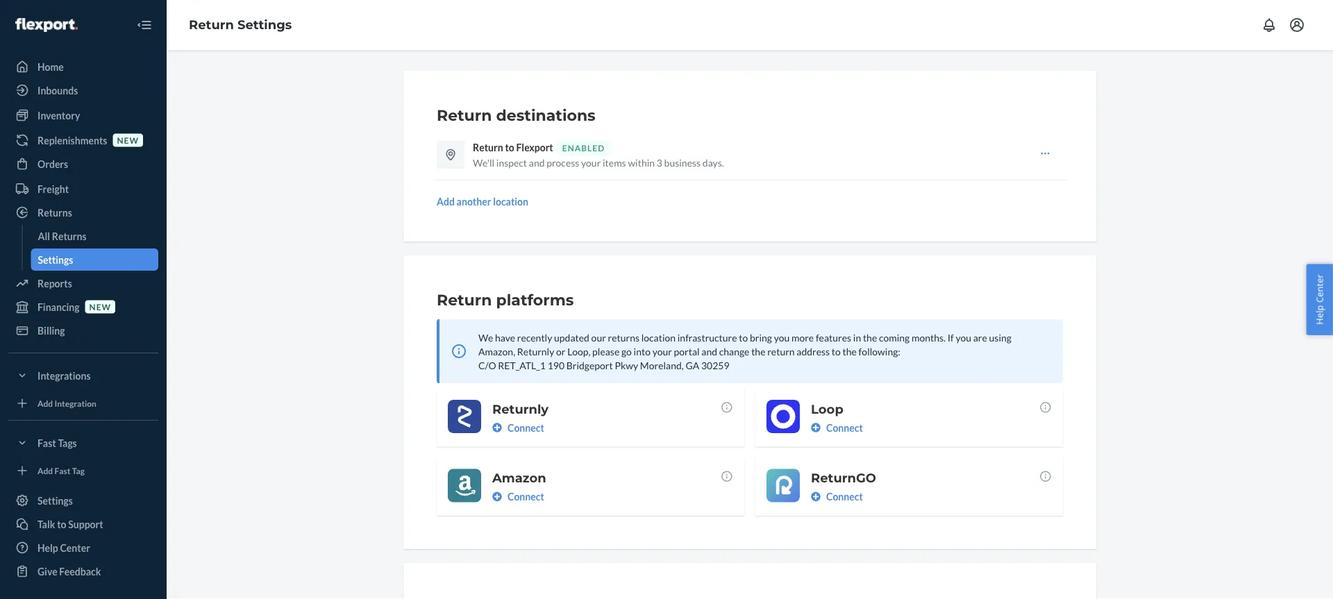 Task type: locate. For each thing, give the bounding box(es) containing it.
and down infrastructure
[[702, 345, 717, 357]]

to right talk
[[57, 518, 66, 530]]

within
[[628, 157, 655, 168]]

if
[[948, 332, 954, 343]]

your inside we have recently updated our returns location infrastructure to bring you more features in the coming months. if you are using amazon, returnly or loop, please go into your portal and change the return address to the following: c/o ret_atl_1 190 bridgeport pkwy moreland, ga 30259
[[653, 345, 672, 357]]

0 horizontal spatial help center
[[37, 542, 90, 554]]

settings link up "talk to support" button
[[8, 490, 158, 512]]

fast left tag
[[55, 466, 70, 476]]

plus circle image
[[492, 423, 502, 433], [811, 423, 821, 433], [492, 492, 502, 502]]

0 vertical spatial help
[[1313, 305, 1326, 325]]

plus circle image up "amazon" in the bottom left of the page
[[492, 423, 502, 433]]

we
[[478, 332, 493, 343]]

1 vertical spatial settings link
[[8, 490, 158, 512]]

you right if
[[956, 332, 972, 343]]

location right another
[[493, 195, 528, 207]]

plus circle image
[[811, 492, 821, 502]]

help center inside help center link
[[37, 542, 90, 554]]

to up change
[[739, 332, 748, 343]]

0 vertical spatial center
[[1313, 274, 1326, 303]]

1 vertical spatial center
[[60, 542, 90, 554]]

1 horizontal spatial your
[[653, 345, 672, 357]]

1 horizontal spatial new
[[117, 135, 139, 145]]

center inside button
[[1313, 274, 1326, 303]]

connect for returnly
[[508, 422, 544, 434]]

returnly down ret_atl_1
[[492, 401, 549, 417]]

1 vertical spatial help
[[37, 542, 58, 554]]

the
[[863, 332, 877, 343], [751, 345, 766, 357], [843, 345, 857, 357]]

30259
[[701, 359, 730, 371]]

another
[[457, 195, 491, 207]]

talk to support
[[37, 518, 103, 530]]

add left integration
[[37, 398, 53, 408]]

feedback
[[59, 566, 101, 577]]

add down fast tags
[[37, 466, 53, 476]]

new up the orders link
[[117, 135, 139, 145]]

1 horizontal spatial help
[[1313, 305, 1326, 325]]

amazon
[[492, 470, 546, 486]]

connect button down the "loop"
[[811, 421, 863, 435]]

settings link down all returns link
[[31, 249, 158, 271]]

return platforms
[[437, 291, 574, 309]]

0 horizontal spatial your
[[581, 157, 601, 168]]

are
[[973, 332, 987, 343]]

new
[[117, 135, 139, 145], [89, 302, 111, 312]]

add for add fast tag
[[37, 466, 53, 476]]

we'll
[[473, 157, 494, 168]]

infrastructure
[[678, 332, 737, 343]]

help center inside help center button
[[1313, 274, 1326, 325]]

new for replenishments
[[117, 135, 139, 145]]

fast left tags
[[37, 437, 56, 449]]

inbounds link
[[8, 79, 158, 101]]

1 vertical spatial location
[[641, 332, 676, 343]]

and
[[529, 157, 545, 168], [702, 345, 717, 357]]

and down flexport
[[529, 157, 545, 168]]

plus circle image down the "loop"
[[811, 423, 821, 433]]

connect button for returnly
[[492, 421, 544, 435]]

connect up "amazon" in the bottom left of the page
[[508, 422, 544, 434]]

2 vertical spatial settings
[[37, 495, 73, 507]]

returns down freight
[[37, 207, 72, 218]]

items
[[603, 157, 626, 168]]

returns
[[37, 207, 72, 218], [52, 230, 86, 242]]

0 horizontal spatial help
[[37, 542, 58, 554]]

0 vertical spatial help center
[[1313, 274, 1326, 325]]

1 horizontal spatial you
[[956, 332, 972, 343]]

0 horizontal spatial you
[[774, 332, 790, 343]]

0 horizontal spatial center
[[60, 542, 90, 554]]

talk
[[37, 518, 55, 530]]

1 vertical spatial your
[[653, 345, 672, 357]]

returnly down recently
[[517, 345, 554, 357]]

to inside button
[[57, 518, 66, 530]]

location up into
[[641, 332, 676, 343]]

1 vertical spatial help center
[[37, 542, 90, 554]]

return to flexport
[[473, 141, 553, 153]]

help
[[1313, 305, 1326, 325], [37, 542, 58, 554]]

connect for amazon
[[508, 491, 544, 503]]

1 horizontal spatial and
[[702, 345, 717, 357]]

0 vertical spatial and
[[529, 157, 545, 168]]

2 vertical spatial add
[[37, 466, 53, 476]]

inspect
[[496, 157, 527, 168]]

help center
[[1313, 274, 1326, 325], [37, 542, 90, 554]]

connect down the "loop"
[[826, 422, 863, 434]]

flexport logo image
[[15, 18, 78, 32]]

recently
[[517, 332, 552, 343]]

talk to support button
[[8, 513, 158, 535]]

all
[[38, 230, 50, 242]]

0 horizontal spatial location
[[493, 195, 528, 207]]

process
[[547, 157, 579, 168]]

new down reports link
[[89, 302, 111, 312]]

1 vertical spatial and
[[702, 345, 717, 357]]

your up moreland,
[[653, 345, 672, 357]]

0 vertical spatial settings
[[237, 17, 292, 32]]

to
[[505, 141, 514, 153], [739, 332, 748, 343], [832, 345, 841, 357], [57, 518, 66, 530]]

you
[[774, 332, 790, 343], [956, 332, 972, 343]]

1 vertical spatial add
[[37, 398, 53, 408]]

returnly inside we have recently updated our returns location infrastructure to bring you more features in the coming months. if you are using amazon, returnly or loop, please go into your portal and change the return address to the following: c/o ret_atl_1 190 bridgeport pkwy moreland, ga 30259
[[517, 345, 554, 357]]

settings link
[[31, 249, 158, 271], [8, 490, 158, 512]]

0 vertical spatial location
[[493, 195, 528, 207]]

plus circle image down "amazon" in the bottom left of the page
[[492, 492, 502, 502]]

location
[[493, 195, 528, 207], [641, 332, 676, 343]]

add for add another location
[[437, 195, 455, 207]]

return for return destinations
[[437, 106, 492, 125]]

connect button
[[492, 421, 544, 435], [811, 421, 863, 435], [492, 490, 544, 504]]

1 horizontal spatial location
[[641, 332, 676, 343]]

0 horizontal spatial new
[[89, 302, 111, 312]]

you up the return
[[774, 332, 790, 343]]

1 horizontal spatial help center
[[1313, 274, 1326, 325]]

0 vertical spatial add
[[437, 195, 455, 207]]

ga
[[686, 359, 699, 371]]

0 horizontal spatial and
[[529, 157, 545, 168]]

inventory
[[37, 109, 80, 121]]

the down in on the bottom right of the page
[[843, 345, 857, 357]]

connect down returngo on the bottom right
[[826, 491, 863, 503]]

help inside help center link
[[37, 542, 58, 554]]

connect down "amazon" in the bottom left of the page
[[508, 491, 544, 503]]

1 horizontal spatial center
[[1313, 274, 1326, 303]]

returns link
[[8, 201, 158, 224]]

tags
[[58, 437, 77, 449]]

address
[[797, 345, 830, 357]]

0 vertical spatial returnly
[[517, 345, 554, 357]]

fast
[[37, 437, 56, 449], [55, 466, 70, 476]]

1 vertical spatial new
[[89, 302, 111, 312]]

your down enabled
[[581, 157, 601, 168]]

0 vertical spatial new
[[117, 135, 139, 145]]

integrations button
[[8, 365, 158, 387]]

the right in on the bottom right of the page
[[863, 332, 877, 343]]

settings
[[237, 17, 292, 32], [38, 254, 73, 266], [37, 495, 73, 507]]

add inside button
[[437, 195, 455, 207]]

connect button down "amazon" in the bottom left of the page
[[492, 490, 544, 504]]

connect inside connect link
[[826, 491, 863, 503]]

1 vertical spatial fast
[[55, 466, 70, 476]]

0 vertical spatial your
[[581, 157, 601, 168]]

connect button for loop
[[811, 421, 863, 435]]

add left another
[[437, 195, 455, 207]]

features
[[816, 332, 851, 343]]

0 vertical spatial returns
[[37, 207, 72, 218]]

connect
[[508, 422, 544, 434], [826, 422, 863, 434], [508, 491, 544, 503], [826, 491, 863, 503]]

plus circle image for returnly
[[492, 423, 502, 433]]

destinations
[[496, 106, 596, 125]]

0 vertical spatial fast
[[37, 437, 56, 449]]

help center link
[[8, 537, 158, 559]]

ret_atl_1
[[498, 359, 546, 371]]

return for return platforms
[[437, 291, 492, 309]]

all returns link
[[31, 225, 158, 247]]

connect button up "amazon" in the bottom left of the page
[[492, 421, 544, 435]]

add integration
[[37, 398, 96, 408]]

returns right all at top left
[[52, 230, 86, 242]]

the down bring
[[751, 345, 766, 357]]

return settings
[[189, 17, 292, 32]]

returnly
[[517, 345, 554, 357], [492, 401, 549, 417]]

return for return to flexport
[[473, 141, 503, 153]]



Task type: vqa. For each thing, say whether or not it's contained in the screenshot.
Sender
no



Task type: describe. For each thing, give the bounding box(es) containing it.
inbounds
[[37, 84, 78, 96]]

coming
[[879, 332, 910, 343]]

3
[[657, 157, 662, 168]]

orders
[[37, 158, 68, 170]]

loop
[[811, 401, 844, 417]]

0 horizontal spatial the
[[751, 345, 766, 357]]

tag
[[72, 466, 85, 476]]

give feedback
[[37, 566, 101, 577]]

amazon,
[[478, 345, 515, 357]]

replenishments
[[37, 134, 107, 146]]

freight
[[37, 183, 69, 195]]

using
[[989, 332, 1012, 343]]

open account menu image
[[1289, 17, 1305, 33]]

freight link
[[8, 178, 158, 200]]

enabled
[[562, 143, 605, 153]]

return for return settings
[[189, 17, 234, 32]]

give feedback button
[[8, 560, 158, 583]]

190
[[548, 359, 565, 371]]

2 horizontal spatial the
[[863, 332, 877, 343]]

to up inspect
[[505, 141, 514, 153]]

our
[[591, 332, 606, 343]]

close navigation image
[[136, 17, 153, 33]]

fast tags
[[37, 437, 77, 449]]

1 vertical spatial returns
[[52, 230, 86, 242]]

in
[[853, 332, 861, 343]]

integrations
[[37, 370, 91, 382]]

plus circle image for loop
[[811, 423, 821, 433]]

return settings link
[[189, 17, 292, 32]]

billing link
[[8, 319, 158, 342]]

change
[[719, 345, 750, 357]]

bring
[[750, 332, 772, 343]]

reports link
[[8, 272, 158, 294]]

flexport
[[516, 141, 553, 153]]

fast tags button
[[8, 432, 158, 454]]

business
[[664, 157, 701, 168]]

help center button
[[1306, 264, 1333, 335]]

1 horizontal spatial the
[[843, 345, 857, 357]]

returns
[[608, 332, 640, 343]]

updated
[[554, 332, 589, 343]]

more
[[792, 332, 814, 343]]

add another location button
[[437, 194, 528, 208]]

fast inside dropdown button
[[37, 437, 56, 449]]

days.
[[703, 157, 724, 168]]

connect link
[[811, 490, 1052, 504]]

integration
[[55, 398, 96, 408]]

2 you from the left
[[956, 332, 972, 343]]

to down features
[[832, 345, 841, 357]]

add another location
[[437, 195, 528, 207]]

inventory link
[[8, 104, 158, 126]]

billing
[[37, 325, 65, 336]]

return
[[767, 345, 795, 357]]

c/o
[[478, 359, 496, 371]]

we have recently updated our returns location infrastructure to bring you more features in the coming months. if you are using amazon, returnly or loop, please go into your portal and change the return address to the following: c/o ret_atl_1 190 bridgeport pkwy moreland, ga 30259
[[478, 332, 1012, 371]]

have
[[495, 332, 515, 343]]

0 vertical spatial settings link
[[31, 249, 158, 271]]

add fast tag
[[37, 466, 85, 476]]

support
[[68, 518, 103, 530]]

location inside we have recently updated our returns location infrastructure to bring you more features in the coming months. if you are using amazon, returnly or loop, please go into your portal and change the return address to the following: c/o ret_atl_1 190 bridgeport pkwy moreland, ga 30259
[[641, 332, 676, 343]]

we'll inspect and process your items within 3 business days.
[[473, 157, 724, 168]]

1 vertical spatial settings
[[38, 254, 73, 266]]

financing
[[37, 301, 80, 313]]

portal
[[674, 345, 700, 357]]

add fast tag link
[[8, 460, 158, 482]]

return destinations
[[437, 106, 596, 125]]

home
[[37, 61, 64, 73]]

moreland,
[[640, 359, 684, 371]]

all returns
[[38, 230, 86, 242]]

plus circle image for amazon
[[492, 492, 502, 502]]

add integration link
[[8, 392, 158, 415]]

1 you from the left
[[774, 332, 790, 343]]

or
[[556, 345, 566, 357]]

open notifications image
[[1261, 17, 1278, 33]]

location inside button
[[493, 195, 528, 207]]

loop,
[[567, 345, 591, 357]]

add for add integration
[[37, 398, 53, 408]]

orders link
[[8, 153, 158, 175]]

help inside help center button
[[1313, 305, 1326, 325]]

months.
[[912, 332, 946, 343]]

and inside we have recently updated our returns location infrastructure to bring you more features in the coming months. if you are using amazon, returnly or loop, please go into your portal and change the return address to the following: c/o ret_atl_1 190 bridgeport pkwy moreland, ga 30259
[[702, 345, 717, 357]]

new for financing
[[89, 302, 111, 312]]

connect button for amazon
[[492, 490, 544, 504]]

give
[[37, 566, 57, 577]]

reports
[[37, 277, 72, 289]]

bridgeport
[[566, 359, 613, 371]]

platforms
[[496, 291, 574, 309]]

into
[[634, 345, 651, 357]]

home link
[[8, 56, 158, 78]]

returngo
[[811, 470, 876, 486]]

following:
[[859, 345, 901, 357]]

1 vertical spatial returnly
[[492, 401, 549, 417]]

connect for loop
[[826, 422, 863, 434]]

pkwy
[[615, 359, 638, 371]]

go
[[621, 345, 632, 357]]

please
[[592, 345, 620, 357]]



